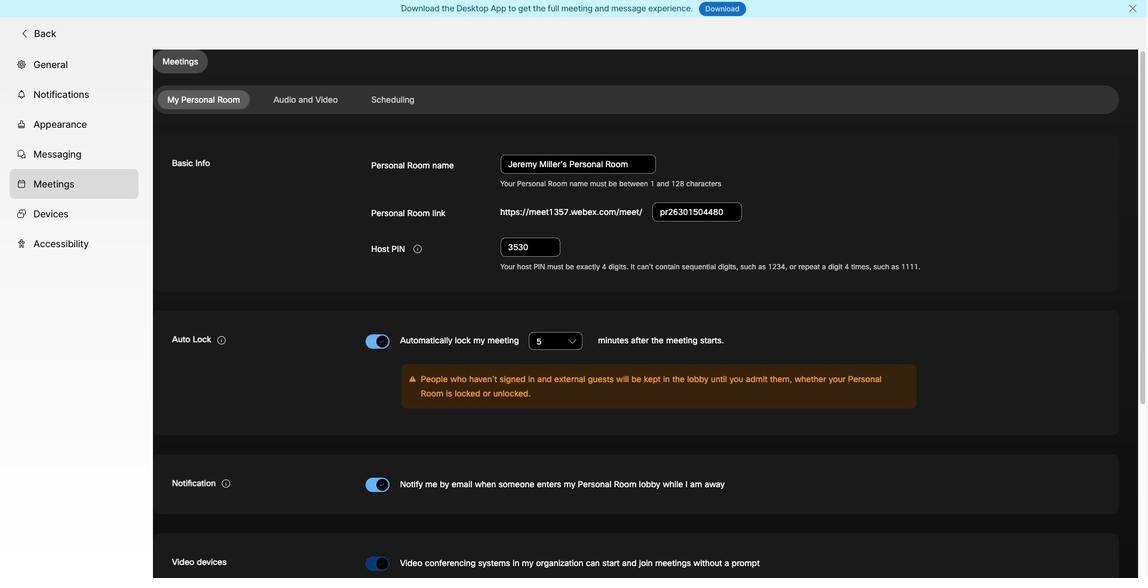 Task type: describe. For each thing, give the bounding box(es) containing it.
settings navigation
[[0, 49, 153, 579]]

accessibility tab
[[10, 229, 139, 259]]

cancel_16 image
[[1128, 4, 1138, 13]]



Task type: locate. For each thing, give the bounding box(es) containing it.
notifications tab
[[10, 79, 139, 109]]

devices tab
[[10, 199, 139, 229]]

appearance tab
[[10, 109, 139, 139]]

general tab
[[10, 49, 139, 79]]

messaging tab
[[10, 139, 139, 169]]

meetings tab
[[10, 169, 139, 199]]



Task type: vqa. For each thing, say whether or not it's contained in the screenshot.
Test Space, You will be notified of all new messages in this space List Item
no



